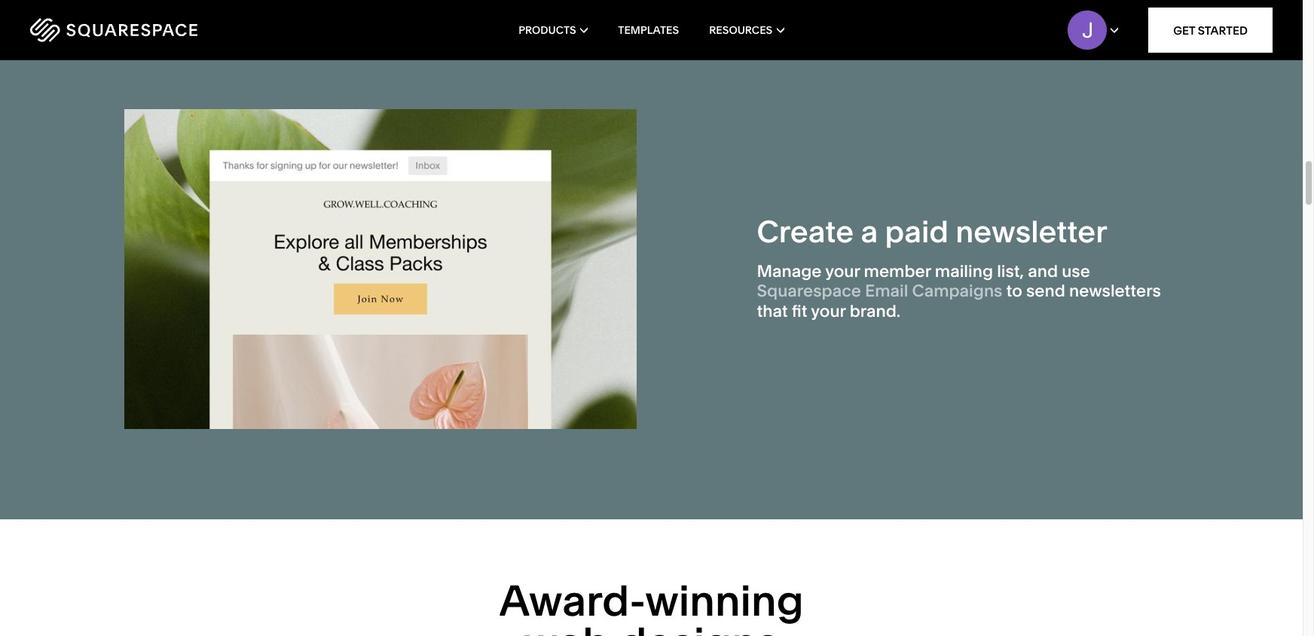 Task type: describe. For each thing, give the bounding box(es) containing it.
your inside manage your member mailing list, and use squarespace email campaigns
[[825, 261, 860, 282]]

winning
[[645, 576, 804, 627]]

resources button
[[709, 0, 784, 60]]

fit
[[792, 301, 807, 322]]

to
[[1006, 281, 1022, 302]]

squarespace
[[757, 281, 861, 302]]

your inside to send newsletters that fit your brand.
[[811, 301, 846, 322]]

get started link
[[1148, 8, 1273, 53]]

a
[[861, 213, 878, 250]]

that
[[757, 301, 788, 322]]

send
[[1026, 281, 1065, 302]]

get
[[1173, 23, 1195, 37]]

squarespace logo image
[[30, 18, 197, 42]]

products
[[519, 23, 576, 37]]

manage your member mailing list, and use squarespace email campaigns
[[757, 261, 1090, 302]]

and
[[1028, 261, 1058, 282]]

member
[[864, 261, 931, 282]]

squarespace email campaigns link
[[757, 281, 1002, 302]]

products button
[[519, 0, 588, 60]]

get started
[[1173, 23, 1248, 37]]

paid
[[885, 213, 949, 250]]

newsletters
[[1069, 281, 1161, 302]]

create
[[757, 213, 854, 250]]

templates link
[[618, 0, 679, 60]]



Task type: vqa. For each thing, say whether or not it's contained in the screenshot.
left Popular
no



Task type: locate. For each thing, give the bounding box(es) containing it.
to send newsletters that fit your brand.
[[757, 281, 1161, 322]]

your left email
[[825, 261, 860, 282]]

squarespace logo link
[[30, 18, 279, 42]]

mailing
[[935, 261, 993, 282]]

your right fit
[[811, 301, 846, 322]]

web
[[524, 618, 610, 637]]

templates
[[618, 23, 679, 37]]

example newsletter image
[[124, 109, 636, 430]]

campaigns
[[912, 281, 1002, 302]]

0 vertical spatial your
[[825, 261, 860, 282]]

your
[[825, 261, 860, 282], [811, 301, 846, 322]]

award-
[[499, 576, 645, 627]]

started
[[1198, 23, 1248, 37]]

newsletter
[[956, 213, 1107, 250]]

award-winning web designs
[[499, 576, 804, 637]]

use
[[1062, 261, 1090, 282]]

1 vertical spatial your
[[811, 301, 846, 322]]

list,
[[997, 261, 1024, 282]]

resources
[[709, 23, 772, 37]]

manage
[[757, 261, 822, 282]]

brand.
[[850, 301, 900, 322]]

designs
[[620, 618, 779, 637]]

email
[[865, 281, 908, 302]]

two women with laptop image
[[666, 0, 1179, 19]]

create a paid newsletter
[[757, 213, 1107, 250]]



